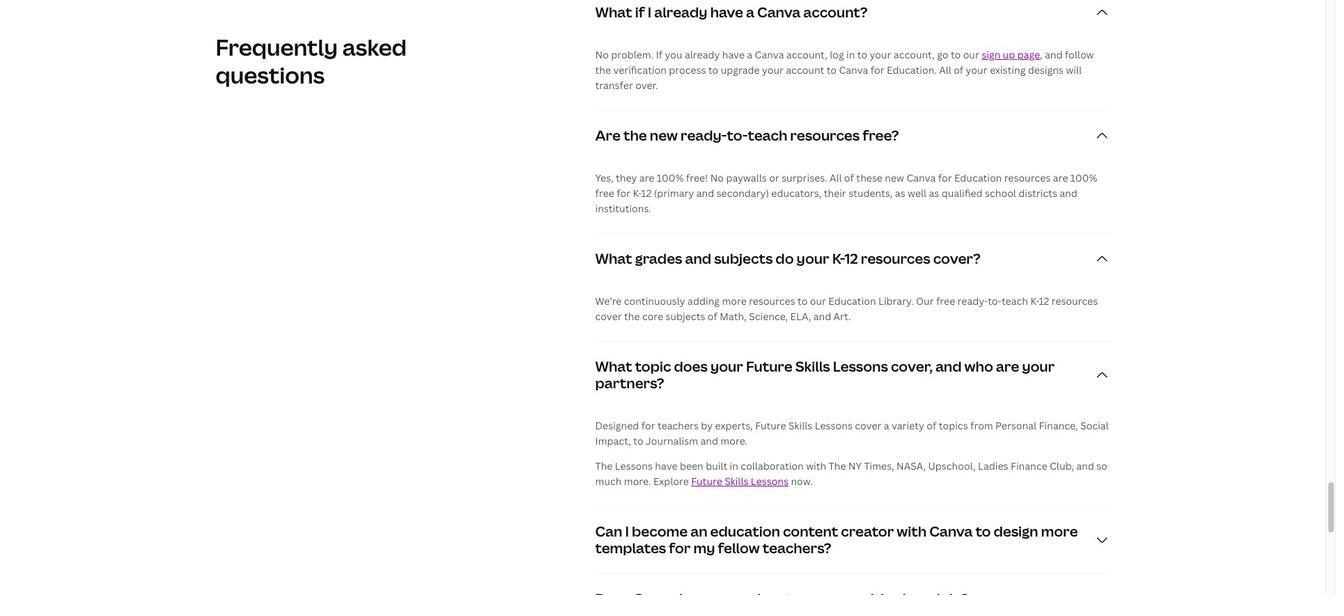 Task type: describe. For each thing, give the bounding box(es) containing it.
education inside the yes, they are 100% free! no paywalls or surprises. all of these new canva for education resources are 100% free for k-12 (primary and secondary) educators, their students, as well as qualified school districts and institutions.
[[954, 172, 1002, 185]]

school
[[985, 187, 1016, 200]]

frequently asked questions
[[216, 32, 407, 90]]

no problem. if you already have a canva account, log in to your account, go to our sign up page
[[595, 48, 1040, 62]]

all inside , and follow the verification process to upgrade your account to canva for education. all of your existing designs will transfer over.
[[939, 64, 952, 77]]

your up education.
[[870, 48, 891, 62]]

0 horizontal spatial no
[[595, 48, 609, 62]]

topic
[[635, 358, 671, 377]]

to right the log
[[858, 48, 868, 62]]

transfer
[[595, 79, 633, 92]]

up
[[1003, 48, 1015, 62]]

fellow
[[718, 540, 760, 558]]

surprises.
[[782, 172, 828, 185]]

to- inside we're continuously adding more resources to our education library. our free ready-to-teach k-12 resources cover the core subjects of math, science, ela, and art.
[[988, 295, 1002, 308]]

1 vertical spatial have
[[722, 48, 745, 62]]

existing
[[990, 64, 1026, 77]]

future inside what topic does your future skills lessons cover, and who are your partners?
[[746, 358, 793, 377]]

designs
[[1028, 64, 1064, 77]]

who
[[965, 358, 993, 377]]

designed
[[595, 420, 639, 433]]

and inside what topic does your future skills lessons cover, and who are your partners?
[[936, 358, 962, 377]]

what for what grades and subjects do your k-12 resources cover?
[[595, 250, 632, 269]]

more. inside the lessons have been built in collaboration with the ny times, nasa, upschool, ladies finance club, and so much more. explore
[[624, 476, 651, 489]]

can
[[595, 523, 622, 542]]

been
[[680, 460, 704, 473]]

lessons inside designed for teachers by experts, future skills lessons cover a variety of topics from personal finance, social impact, to journalism and more.
[[815, 420, 853, 433]]

your left 'account'
[[762, 64, 784, 77]]

process
[[669, 64, 706, 77]]

future skills lessons now.
[[691, 476, 813, 489]]

free!
[[686, 172, 708, 185]]

finance
[[1011, 460, 1048, 473]]

finance,
[[1039, 420, 1078, 433]]

new inside dropdown button
[[650, 126, 678, 145]]

asked
[[342, 32, 407, 62]]

a inside designed for teachers by experts, future skills lessons cover a variety of topics from personal finance, social impact, to journalism and more.
[[884, 420, 889, 433]]

teach inside we're continuously adding more resources to our education library. our free ready-to-teach k-12 resources cover the core subjects of math, science, ela, and art.
[[1002, 295, 1028, 308]]

for inside , and follow the verification process to upgrade your account to canva for education. all of your existing designs will transfer over.
[[871, 64, 885, 77]]

your right does
[[711, 358, 743, 377]]

content
[[783, 523, 838, 542]]

cover?
[[933, 250, 981, 269]]

more inside we're continuously adding more resources to our education library. our free ready-to-teach k-12 resources cover the core subjects of math, science, ela, and art.
[[722, 295, 747, 308]]

my
[[694, 540, 715, 558]]

canva up upgrade at the right of page
[[755, 48, 784, 62]]

partners?
[[595, 374, 664, 393]]

canva inside , and follow the verification process to upgrade your account to canva for education. all of your existing designs will transfer over.
[[839, 64, 868, 77]]

to- inside dropdown button
[[727, 126, 748, 145]]

all inside the yes, they are 100% free! no paywalls or surprises. all of these new canva for education resources are 100% free for k-12 (primary and secondary) educators, their students, as well as qualified school districts and institutions.
[[830, 172, 842, 185]]

and inside we're continuously adding more resources to our education library. our free ready-to-teach k-12 resources cover the core subjects of math, science, ela, and art.
[[814, 310, 831, 324]]

they
[[616, 172, 637, 185]]

creator
[[841, 523, 894, 542]]

the inside , and follow the verification process to upgrade your account to canva for education. all of your existing designs will transfer over.
[[595, 64, 611, 77]]

2 100% from the left
[[1071, 172, 1098, 185]]

you
[[665, 48, 683, 62]]

what grades and subjects do your k-12 resources cover?
[[595, 250, 981, 269]]

,
[[1040, 48, 1043, 62]]

does
[[674, 358, 708, 377]]

and inside the lessons have been built in collaboration with the ny times, nasa, upschool, ladies finance club, and so much more. explore
[[1077, 460, 1094, 473]]

skills inside what topic does your future skills lessons cover, and who are your partners?
[[795, 358, 830, 377]]

secondary)
[[717, 187, 769, 200]]

art.
[[834, 310, 851, 324]]

education inside we're continuously adding more resources to our education library. our free ready-to-teach k-12 resources cover the core subjects of math, science, ela, and art.
[[829, 295, 876, 308]]

12 inside dropdown button
[[845, 250, 858, 269]]

more inside can i become an education content creator with canva to design more templates for my fellow teachers?
[[1041, 523, 1078, 542]]

are the new ready-to-teach resources free?
[[595, 126, 899, 145]]

lessons inside what topic does your future skills lessons cover, and who are your partners?
[[833, 358, 888, 377]]

k- inside what grades and subjects do your k-12 resources cover? dropdown button
[[832, 250, 845, 269]]

of inside the yes, they are 100% free! no paywalls or surprises. all of these new canva for education resources are 100% free for k-12 (primary and secondary) educators, their students, as well as qualified school districts and institutions.
[[844, 172, 854, 185]]

students,
[[849, 187, 893, 200]]

paywalls
[[726, 172, 767, 185]]

library.
[[879, 295, 914, 308]]

new inside the yes, they are 100% free! no paywalls or surprises. all of these new canva for education resources are 100% free for k-12 (primary and secondary) educators, their students, as well as qualified school districts and institutions.
[[885, 172, 904, 185]]

1 vertical spatial a
[[747, 48, 753, 62]]

2 vertical spatial skills
[[725, 476, 749, 489]]

topics
[[939, 420, 968, 433]]

ready- inside we're continuously adding more resources to our education library. our free ready-to-teach k-12 resources cover the core subjects of math, science, ela, and art.
[[958, 295, 988, 308]]

an
[[691, 523, 708, 542]]

we're
[[595, 295, 622, 308]]

lessons down collaboration
[[751, 476, 789, 489]]

now.
[[791, 476, 813, 489]]

are
[[595, 126, 621, 145]]

follow
[[1065, 48, 1094, 62]]

i inside dropdown button
[[648, 3, 652, 22]]

ny
[[849, 460, 862, 473]]

what for what topic does your future skills lessons cover, and who are your partners?
[[595, 358, 632, 377]]

your right who
[[1022, 358, 1055, 377]]

questions
[[216, 60, 325, 90]]

teachers?
[[763, 540, 832, 558]]

what grades and subjects do your k-12 resources cover? button
[[595, 234, 1110, 285]]

free inside we're continuously adding more resources to our education library. our free ready-to-teach k-12 resources cover the core subjects of math, science, ela, and art.
[[936, 295, 955, 308]]

the inside dropdown button
[[624, 126, 647, 145]]

verification
[[613, 64, 667, 77]]

continuously
[[624, 295, 685, 308]]

free inside the yes, they are 100% free! no paywalls or surprises. all of these new canva for education resources are 100% free for k-12 (primary and secondary) educators, their students, as well as qualified school districts and institutions.
[[595, 187, 614, 200]]

our inside we're continuously adding more resources to our education library. our free ready-to-teach k-12 resources cover the core subjects of math, science, ela, and art.
[[810, 295, 826, 308]]

what if i already have a canva account? button
[[595, 0, 1110, 38]]

for inside designed for teachers by experts, future skills lessons cover a variety of topics from personal finance, social impact, to journalism and more.
[[641, 420, 655, 433]]

2 horizontal spatial are
[[1053, 172, 1068, 185]]

to right go on the top
[[951, 48, 961, 62]]

to inside we're continuously adding more resources to our education library. our free ready-to-teach k-12 resources cover the core subjects of math, science, ela, and art.
[[798, 295, 808, 308]]

what if i already have a canva account?
[[595, 3, 868, 22]]

teach inside dropdown button
[[748, 126, 788, 145]]

teachers
[[658, 420, 699, 433]]

yes, they are 100% free! no paywalls or surprises. all of these new canva for education resources are 100% free for k-12 (primary and secondary) educators, their students, as well as qualified school districts and institutions.
[[595, 172, 1098, 216]]

skills inside designed for teachers by experts, future skills lessons cover a variety of topics from personal finance, social impact, to journalism and more.
[[789, 420, 813, 433]]

and right districts
[[1060, 187, 1078, 200]]

educators,
[[772, 187, 822, 200]]

districts
[[1019, 187, 1058, 200]]

personal
[[996, 420, 1037, 433]]

ready- inside are the new ready-to-teach resources free? dropdown button
[[681, 126, 727, 145]]

will
[[1066, 64, 1082, 77]]

1 vertical spatial already
[[685, 48, 720, 62]]

these
[[857, 172, 883, 185]]

if
[[656, 48, 663, 62]]

what topic does your future skills lessons cover, and who are your partners?
[[595, 358, 1055, 393]]

cover,
[[891, 358, 933, 377]]

ladies
[[978, 460, 1009, 473]]

core
[[642, 310, 663, 324]]

cover inside we're continuously adding more resources to our education library. our free ready-to-teach k-12 resources cover the core subjects of math, science, ela, and art.
[[595, 310, 622, 324]]

well
[[908, 187, 927, 200]]

of inside , and follow the verification process to upgrade your account to canva for education. all of your existing designs will transfer over.
[[954, 64, 964, 77]]

frequently
[[216, 32, 338, 62]]

page
[[1018, 48, 1040, 62]]

have inside what if i already have a canva account? dropdown button
[[710, 3, 743, 22]]

upschool,
[[928, 460, 976, 473]]

club,
[[1050, 460, 1074, 473]]

a inside what if i already have a canva account? dropdown button
[[746, 3, 755, 22]]

1 as from the left
[[895, 187, 906, 200]]



Task type: vqa. For each thing, say whether or not it's contained in the screenshot.
Qualified
yes



Task type: locate. For each thing, give the bounding box(es) containing it.
0 horizontal spatial i
[[625, 523, 629, 542]]

future down science,
[[746, 358, 793, 377]]

canva inside the yes, they are 100% free! no paywalls or surprises. all of these new canva for education resources are 100% free for k-12 (primary and secondary) educators, their students, as well as qualified school districts and institutions.
[[907, 172, 936, 185]]

of right education.
[[954, 64, 964, 77]]

education up art.
[[829, 295, 876, 308]]

your down sign
[[966, 64, 988, 77]]

skills down built at bottom right
[[725, 476, 749, 489]]

k-
[[633, 187, 641, 200], [832, 250, 845, 269], [1031, 295, 1039, 308]]

1 vertical spatial ready-
[[958, 295, 988, 308]]

are
[[639, 172, 655, 185], [1053, 172, 1068, 185], [996, 358, 1019, 377]]

what left if
[[595, 3, 632, 22]]

and down by
[[701, 435, 718, 448]]

0 vertical spatial future
[[746, 358, 793, 377]]

a
[[746, 3, 755, 22], [747, 48, 753, 62], [884, 420, 889, 433]]

the
[[595, 460, 613, 473], [829, 460, 846, 473]]

1 horizontal spatial free
[[936, 295, 955, 308]]

2 vertical spatial a
[[884, 420, 889, 433]]

2 vertical spatial k-
[[1031, 295, 1039, 308]]

to left "design"
[[976, 523, 991, 542]]

2 vertical spatial future
[[691, 476, 722, 489]]

0 vertical spatial have
[[710, 3, 743, 22]]

1 horizontal spatial all
[[939, 64, 952, 77]]

1 vertical spatial the
[[624, 126, 647, 145]]

0 vertical spatial skills
[[795, 358, 830, 377]]

what for what if i already have a canva account?
[[595, 3, 632, 22]]

in inside the lessons have been built in collaboration with the ny times, nasa, upschool, ladies finance club, and so much more. explore
[[730, 460, 739, 473]]

cover inside designed for teachers by experts, future skills lessons cover a variety of topics from personal finance, social impact, to journalism and more.
[[855, 420, 882, 433]]

1 vertical spatial more.
[[624, 476, 651, 489]]

subjects inside we're continuously adding more resources to our education library. our free ready-to-teach k-12 resources cover the core subjects of math, science, ela, and art.
[[666, 310, 705, 324]]

0 vertical spatial a
[[746, 3, 755, 22]]

1 account, from the left
[[787, 48, 828, 62]]

skills up collaboration
[[789, 420, 813, 433]]

0 horizontal spatial as
[[895, 187, 906, 200]]

as left well
[[895, 187, 906, 200]]

1 horizontal spatial are
[[996, 358, 1019, 377]]

science,
[[749, 310, 788, 324]]

with inside the lessons have been built in collaboration with the ny times, nasa, upschool, ladies finance club, and so much more. explore
[[806, 460, 826, 473]]

1 horizontal spatial teach
[[1002, 295, 1028, 308]]

future right experts,
[[755, 420, 786, 433]]

more. inside designed for teachers by experts, future skills lessons cover a variety of topics from personal finance, social impact, to journalism and more.
[[721, 435, 748, 448]]

0 horizontal spatial 12
[[641, 187, 652, 200]]

0 vertical spatial what
[[595, 3, 632, 22]]

(primary
[[654, 187, 694, 200]]

new
[[650, 126, 678, 145], [885, 172, 904, 185]]

what
[[595, 3, 632, 22], [595, 250, 632, 269], [595, 358, 632, 377]]

your right do
[[797, 250, 830, 269]]

so
[[1097, 460, 1108, 473]]

account
[[786, 64, 824, 77]]

their
[[824, 187, 846, 200]]

12 inside we're continuously adding more resources to our education library. our free ready-to-teach k-12 resources cover the core subjects of math, science, ela, and art.
[[1039, 295, 1049, 308]]

ela,
[[790, 310, 811, 324]]

for up "qualified"
[[938, 172, 952, 185]]

with inside can i become an education content creator with canva to design more templates for my fellow teachers?
[[897, 523, 927, 542]]

0 vertical spatial free
[[595, 187, 614, 200]]

0 horizontal spatial new
[[650, 126, 678, 145]]

over.
[[636, 79, 658, 92]]

0 horizontal spatial in
[[730, 460, 739, 473]]

1 vertical spatial all
[[830, 172, 842, 185]]

and inside designed for teachers by experts, future skills lessons cover a variety of topics from personal finance, social impact, to journalism and more.
[[701, 435, 718, 448]]

of down "adding"
[[708, 310, 718, 324]]

as right well
[[929, 187, 939, 200]]

and right ,
[[1045, 48, 1063, 62]]

0 vertical spatial the
[[595, 64, 611, 77]]

free down yes,
[[595, 187, 614, 200]]

1 vertical spatial our
[[810, 295, 826, 308]]

cover left the variety
[[855, 420, 882, 433]]

the inside we're continuously adding more resources to our education library. our free ready-to-teach k-12 resources cover the core subjects of math, science, ela, and art.
[[624, 310, 640, 324]]

0 vertical spatial already
[[654, 3, 708, 22]]

canva up well
[[907, 172, 936, 185]]

sign up page link
[[982, 48, 1040, 62]]

what topic does your future skills lessons cover, and who are your partners? button
[[595, 342, 1110, 409]]

1 vertical spatial 12
[[845, 250, 858, 269]]

0 horizontal spatial are
[[639, 172, 655, 185]]

and left who
[[936, 358, 962, 377]]

no inside the yes, they are 100% free! no paywalls or surprises. all of these new canva for education resources are 100% free for k-12 (primary and secondary) educators, their students, as well as qualified school districts and institutions.
[[710, 172, 724, 185]]

social
[[1081, 420, 1109, 433]]

canva left "design"
[[930, 523, 973, 542]]

1 vertical spatial future
[[755, 420, 786, 433]]

free
[[595, 187, 614, 200], [936, 295, 955, 308]]

problem.
[[611, 48, 654, 62]]

cover down we're
[[595, 310, 622, 324]]

0 horizontal spatial to-
[[727, 126, 748, 145]]

with
[[806, 460, 826, 473], [897, 523, 927, 542]]

what up we're
[[595, 250, 632, 269]]

0 vertical spatial cover
[[595, 310, 622, 324]]

0 horizontal spatial subjects
[[666, 310, 705, 324]]

can i become an education content creator with canva to design more templates for my fellow teachers? button
[[595, 508, 1110, 574]]

0 horizontal spatial ready-
[[681, 126, 727, 145]]

account, up education.
[[894, 48, 935, 62]]

canva down the log
[[839, 64, 868, 77]]

0 vertical spatial new
[[650, 126, 678, 145]]

i inside can i become an education content creator with canva to design more templates for my fellow teachers?
[[625, 523, 629, 542]]

log
[[830, 48, 844, 62]]

we're continuously adding more resources to our education library. our free ready-to-teach k-12 resources cover the core subjects of math, science, ela, and art.
[[595, 295, 1098, 324]]

if
[[635, 3, 645, 22]]

all up "their" at top right
[[830, 172, 842, 185]]

math,
[[720, 310, 747, 324]]

all
[[939, 64, 952, 77], [830, 172, 842, 185]]

ready- up free!
[[681, 126, 727, 145]]

become
[[632, 523, 688, 542]]

future inside designed for teachers by experts, future skills lessons cover a variety of topics from personal finance, social impact, to journalism and more.
[[755, 420, 786, 433]]

for inside can i become an education content creator with canva to design more templates for my fellow teachers?
[[669, 540, 691, 558]]

from
[[971, 420, 993, 433]]

1 horizontal spatial education
[[954, 172, 1002, 185]]

with for collaboration
[[806, 460, 826, 473]]

lessons up ny
[[815, 420, 853, 433]]

1 horizontal spatial in
[[847, 48, 855, 62]]

0 vertical spatial no
[[595, 48, 609, 62]]

0 horizontal spatial cover
[[595, 310, 622, 324]]

ready- down cover?
[[958, 295, 988, 308]]

for up the institutions.
[[617, 187, 631, 200]]

the right are
[[624, 126, 647, 145]]

are the new ready-to-teach resources free? button
[[595, 111, 1110, 161]]

to
[[858, 48, 868, 62], [951, 48, 961, 62], [709, 64, 719, 77], [827, 64, 837, 77], [798, 295, 808, 308], [634, 435, 644, 448], [976, 523, 991, 542]]

1 the from the left
[[595, 460, 613, 473]]

templates
[[595, 540, 666, 558]]

1 horizontal spatial the
[[829, 460, 846, 473]]

12 inside the yes, they are 100% free! no paywalls or surprises. all of these new canva for education resources are 100% free for k-12 (primary and secondary) educators, their students, as well as qualified school districts and institutions.
[[641, 187, 652, 200]]

of
[[954, 64, 964, 77], [844, 172, 854, 185], [708, 310, 718, 324], [927, 420, 937, 433]]

1 vertical spatial skills
[[789, 420, 813, 433]]

what inside what topic does your future skills lessons cover, and who are your partners?
[[595, 358, 632, 377]]

1 what from the top
[[595, 3, 632, 22]]

1 horizontal spatial more
[[1041, 523, 1078, 542]]

times,
[[864, 460, 894, 473]]

k- inside we're continuously adding more resources to our education library. our free ready-to-teach k-12 resources cover the core subjects of math, science, ela, and art.
[[1031, 295, 1039, 308]]

1 vertical spatial new
[[885, 172, 904, 185]]

in right the log
[[847, 48, 855, 62]]

0 vertical spatial k-
[[633, 187, 641, 200]]

of inside designed for teachers by experts, future skills lessons cover a variety of topics from personal finance, social impact, to journalism and more.
[[927, 420, 937, 433]]

free?
[[863, 126, 899, 145]]

are right who
[[996, 358, 1019, 377]]

0 horizontal spatial with
[[806, 460, 826, 473]]

1 horizontal spatial i
[[648, 3, 652, 22]]

nasa,
[[897, 460, 926, 473]]

subjects down "adding"
[[666, 310, 705, 324]]

for up journalism in the bottom of the page
[[641, 420, 655, 433]]

0 vertical spatial teach
[[748, 126, 788, 145]]

i
[[648, 3, 652, 22], [625, 523, 629, 542]]

1 vertical spatial teach
[[1002, 295, 1028, 308]]

1 horizontal spatial subjects
[[714, 250, 773, 269]]

0 horizontal spatial 100%
[[657, 172, 684, 185]]

1 horizontal spatial as
[[929, 187, 939, 200]]

2 vertical spatial what
[[595, 358, 632, 377]]

2 horizontal spatial k-
[[1031, 295, 1039, 308]]

k- inside the yes, they are 100% free! no paywalls or surprises. all of these new canva for education resources are 100% free for k-12 (primary and secondary) educators, their students, as well as qualified school districts and institutions.
[[633, 187, 641, 200]]

1 100% from the left
[[657, 172, 684, 185]]

lessons inside the lessons have been built in collaboration with the ny times, nasa, upschool, ladies finance club, and so much more. explore
[[615, 460, 653, 473]]

i right if
[[648, 3, 652, 22]]

all down go on the top
[[939, 64, 952, 77]]

upgrade
[[721, 64, 760, 77]]

i right can
[[625, 523, 629, 542]]

education up "qualified"
[[954, 172, 1002, 185]]

2 vertical spatial the
[[624, 310, 640, 324]]

adding
[[688, 295, 720, 308]]

1 vertical spatial education
[[829, 295, 876, 308]]

are right they
[[639, 172, 655, 185]]

no left problem.
[[595, 48, 609, 62]]

to right the process
[[709, 64, 719, 77]]

and
[[1045, 48, 1063, 62], [697, 187, 714, 200], [1060, 187, 1078, 200], [685, 250, 711, 269], [814, 310, 831, 324], [936, 358, 962, 377], [701, 435, 718, 448], [1077, 460, 1094, 473]]

new right these
[[885, 172, 904, 185]]

canva inside dropdown button
[[757, 3, 801, 22]]

1 vertical spatial with
[[897, 523, 927, 542]]

1 vertical spatial no
[[710, 172, 724, 185]]

1 horizontal spatial with
[[897, 523, 927, 542]]

3 what from the top
[[595, 358, 632, 377]]

already right if
[[654, 3, 708, 22]]

0 vertical spatial all
[[939, 64, 952, 77]]

1 vertical spatial in
[[730, 460, 739, 473]]

already inside what if i already have a canva account? dropdown button
[[654, 3, 708, 22]]

in up future skills lessons link
[[730, 460, 739, 473]]

1 horizontal spatial 12
[[845, 250, 858, 269]]

lessons up much
[[615, 460, 653, 473]]

our
[[916, 295, 934, 308]]

canva
[[757, 3, 801, 22], [755, 48, 784, 62], [839, 64, 868, 77], [907, 172, 936, 185], [930, 523, 973, 542]]

1 horizontal spatial 100%
[[1071, 172, 1098, 185]]

0 horizontal spatial k-
[[633, 187, 641, 200]]

the up 'transfer'
[[595, 64, 611, 77]]

for left my
[[669, 540, 691, 558]]

what left "topic"
[[595, 358, 632, 377]]

1 horizontal spatial ready-
[[958, 295, 988, 308]]

2 the from the left
[[829, 460, 846, 473]]

have
[[710, 3, 743, 22], [722, 48, 745, 62], [655, 460, 678, 473]]

and inside , and follow the verification process to upgrade your account to canva for education. all of your existing designs will transfer over.
[[1045, 48, 1063, 62]]

0 vertical spatial 12
[[641, 187, 652, 200]]

1 vertical spatial k-
[[832, 250, 845, 269]]

yes,
[[595, 172, 614, 185]]

more right "design"
[[1041, 523, 1078, 542]]

canva left 'account?' on the right top of page
[[757, 3, 801, 22]]

for left education.
[[871, 64, 885, 77]]

much
[[595, 476, 622, 489]]

2 what from the top
[[595, 250, 632, 269]]

1 vertical spatial what
[[595, 250, 632, 269]]

0 horizontal spatial education
[[829, 295, 876, 308]]

1 horizontal spatial account,
[[894, 48, 935, 62]]

institutions.
[[595, 202, 651, 216]]

2 account, from the left
[[894, 48, 935, 62]]

to inside designed for teachers by experts, future skills lessons cover a variety of topics from personal finance, social impact, to journalism and more.
[[634, 435, 644, 448]]

and left so
[[1077, 460, 1094, 473]]

subjects left do
[[714, 250, 773, 269]]

have inside the lessons have been built in collaboration with the ny times, nasa, upschool, ladies finance club, and so much more. explore
[[655, 460, 678, 473]]

1 vertical spatial cover
[[855, 420, 882, 433]]

1 horizontal spatial new
[[885, 172, 904, 185]]

0 vertical spatial in
[[847, 48, 855, 62]]

and left art.
[[814, 310, 831, 324]]

1 horizontal spatial more.
[[721, 435, 748, 448]]

impact,
[[595, 435, 631, 448]]

are up districts
[[1053, 172, 1068, 185]]

free right our
[[936, 295, 955, 308]]

0 horizontal spatial account,
[[787, 48, 828, 62]]

1 vertical spatial free
[[936, 295, 955, 308]]

go
[[937, 48, 949, 62]]

our left sign
[[963, 48, 979, 62]]

explore
[[653, 476, 689, 489]]

to- up who
[[988, 295, 1002, 308]]

1 horizontal spatial to-
[[988, 295, 1002, 308]]

for
[[871, 64, 885, 77], [938, 172, 952, 185], [617, 187, 631, 200], [641, 420, 655, 433], [669, 540, 691, 558]]

grades
[[635, 250, 682, 269]]

0 vertical spatial subjects
[[714, 250, 773, 269]]

to-
[[727, 126, 748, 145], [988, 295, 1002, 308]]

with right 'creator'
[[897, 523, 927, 542]]

to inside can i become an education content creator with canva to design more templates for my fellow teachers?
[[976, 523, 991, 542]]

0 horizontal spatial our
[[810, 295, 826, 308]]

what inside dropdown button
[[595, 3, 632, 22]]

are inside what topic does your future skills lessons cover, and who are your partners?
[[996, 358, 1019, 377]]

the up much
[[595, 460, 613, 473]]

1 vertical spatial i
[[625, 523, 629, 542]]

collaboration
[[741, 460, 804, 473]]

skills down ela,
[[795, 358, 830, 377]]

to right impact, at the bottom of page
[[634, 435, 644, 448]]

more. right much
[[624, 476, 651, 489]]

0 horizontal spatial all
[[830, 172, 842, 185]]

do
[[776, 250, 794, 269]]

account?
[[804, 3, 868, 22]]

in
[[847, 48, 855, 62], [730, 460, 739, 473]]

0 vertical spatial to-
[[727, 126, 748, 145]]

and down free!
[[697, 187, 714, 200]]

experts,
[[715, 420, 753, 433]]

design
[[994, 523, 1038, 542]]

more.
[[721, 435, 748, 448], [624, 476, 651, 489]]

subjects inside dropdown button
[[714, 250, 773, 269]]

with up now.
[[806, 460, 826, 473]]

already up the process
[[685, 48, 720, 62]]

with for creator
[[897, 523, 927, 542]]

0 horizontal spatial free
[[595, 187, 614, 200]]

2 as from the left
[[929, 187, 939, 200]]

cover
[[595, 310, 622, 324], [855, 420, 882, 433]]

the left 'core'
[[624, 310, 640, 324]]

designed for teachers by experts, future skills lessons cover a variety of topics from personal finance, social impact, to journalism and more.
[[595, 420, 1109, 448]]

no right free!
[[710, 172, 724, 185]]

0 horizontal spatial teach
[[748, 126, 788, 145]]

education
[[710, 523, 780, 542]]

more up math,
[[722, 295, 747, 308]]

account, up 'account'
[[787, 48, 828, 62]]

by
[[701, 420, 713, 433]]

to down the log
[[827, 64, 837, 77]]

1 horizontal spatial no
[[710, 172, 724, 185]]

0 vertical spatial education
[[954, 172, 1002, 185]]

future down built at bottom right
[[691, 476, 722, 489]]

subjects
[[714, 250, 773, 269], [666, 310, 705, 324]]

canva inside can i become an education content creator with canva to design more templates for my fellow teachers?
[[930, 523, 973, 542]]

1 horizontal spatial k-
[[832, 250, 845, 269]]

to- up paywalls
[[727, 126, 748, 145]]

1 horizontal spatial our
[[963, 48, 979, 62]]

1 vertical spatial more
[[1041, 523, 1078, 542]]

0 horizontal spatial more.
[[624, 476, 651, 489]]

and right grades
[[685, 250, 711, 269]]

0 horizontal spatial the
[[595, 460, 613, 473]]

of inside we're continuously adding more resources to our education library. our free ready-to-teach k-12 resources cover the core subjects of math, science, ela, and art.
[[708, 310, 718, 324]]

, and follow the verification process to upgrade your account to canva for education. all of your existing designs will transfer over.
[[595, 48, 1094, 92]]

of left these
[[844, 172, 854, 185]]

more. down experts,
[[721, 435, 748, 448]]

teach
[[748, 126, 788, 145], [1002, 295, 1028, 308]]

0 vertical spatial ready-
[[681, 126, 727, 145]]

sign
[[982, 48, 1001, 62]]

of left "topics"
[[927, 420, 937, 433]]

the left ny
[[829, 460, 846, 473]]

our up ela,
[[810, 295, 826, 308]]

resources inside the yes, they are 100% free! no paywalls or surprises. all of these new canva for education resources are 100% free for k-12 (primary and secondary) educators, their students, as well as qualified school districts and institutions.
[[1004, 172, 1051, 185]]

journalism
[[646, 435, 698, 448]]

lessons left the cover,
[[833, 358, 888, 377]]

to up ela,
[[798, 295, 808, 308]]

account,
[[787, 48, 828, 62], [894, 48, 935, 62]]

1 horizontal spatial cover
[[855, 420, 882, 433]]

0 horizontal spatial more
[[722, 295, 747, 308]]

education.
[[887, 64, 937, 77]]

or
[[769, 172, 779, 185]]

new down over.
[[650, 126, 678, 145]]

2 horizontal spatial 12
[[1039, 295, 1049, 308]]

0 vertical spatial our
[[963, 48, 979, 62]]

1 vertical spatial subjects
[[666, 310, 705, 324]]



